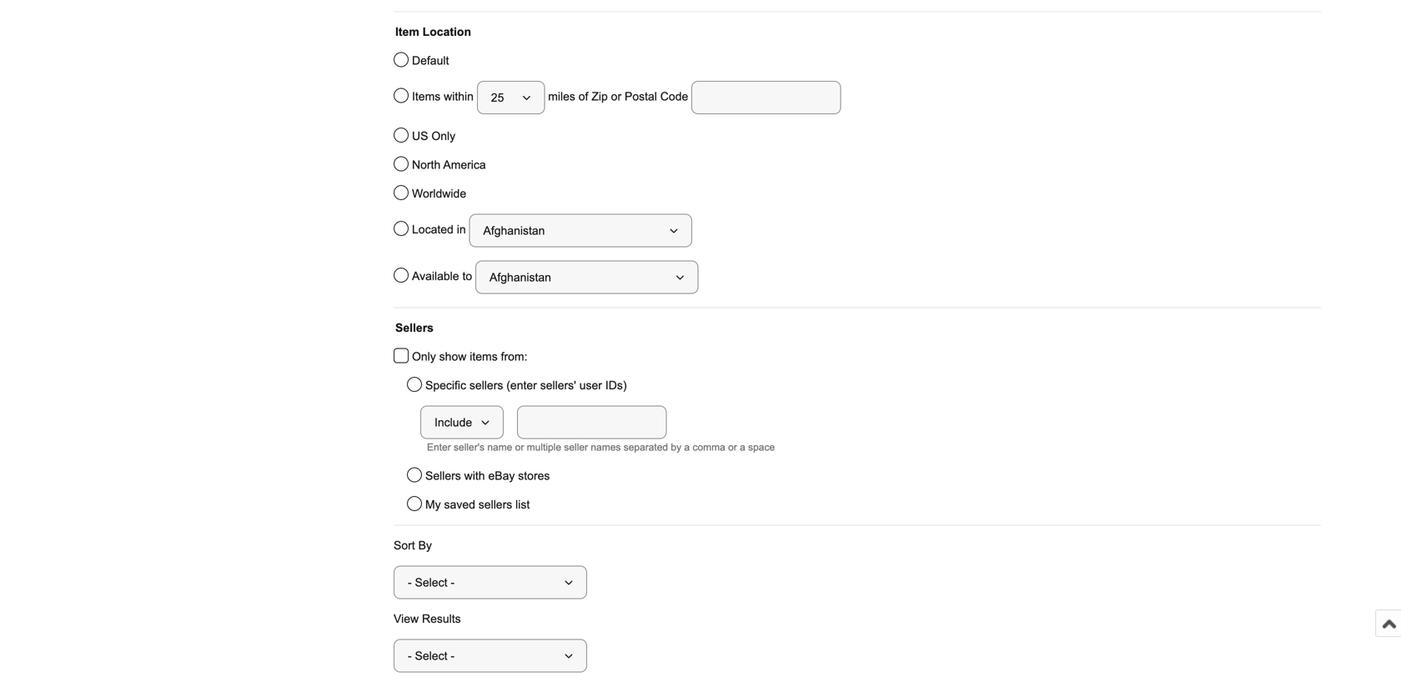 Task type: vqa. For each thing, say whether or not it's contained in the screenshot.
Items within
yes



Task type: describe. For each thing, give the bounding box(es) containing it.
sort by
[[394, 539, 432, 552]]

my
[[426, 499, 441, 511]]

in
[[457, 223, 466, 236]]

names
[[591, 442, 621, 453]]

(enter
[[507, 379, 537, 392]]

us
[[412, 130, 428, 143]]

zip
[[592, 90, 608, 103]]

Seller ID text field
[[517, 406, 667, 439]]

0 vertical spatial sellers
[[470, 379, 503, 392]]

view results
[[394, 613, 461, 626]]

ids)
[[606, 379, 627, 392]]

multiple
[[527, 442, 562, 453]]

located
[[412, 223, 454, 236]]

location
[[423, 25, 471, 38]]

comma
[[693, 442, 726, 453]]

item location
[[396, 25, 471, 38]]

default
[[412, 54, 449, 67]]

sellers for sellers with ebay stores
[[426, 470, 461, 483]]

2 horizontal spatial or
[[729, 442, 737, 453]]

north america
[[412, 159, 486, 171]]

available to
[[412, 270, 476, 283]]

miles
[[548, 90, 576, 103]]

to
[[463, 270, 472, 283]]

0 vertical spatial only
[[432, 130, 456, 143]]

item
[[396, 25, 420, 38]]

2 a from the left
[[740, 442, 746, 453]]

or for postal
[[611, 90, 622, 103]]

view
[[394, 613, 419, 626]]

space
[[749, 442, 775, 453]]

show
[[439, 350, 467, 363]]

us only
[[412, 130, 456, 143]]

postal
[[625, 90, 657, 103]]

by
[[419, 539, 432, 552]]

by
[[671, 442, 682, 453]]

1 a from the left
[[685, 442, 690, 453]]



Task type: locate. For each thing, give the bounding box(es) containing it.
sellers down items
[[470, 379, 503, 392]]

or right 'name'
[[515, 442, 524, 453]]

code
[[661, 90, 689, 103]]

sellers left list
[[479, 499, 513, 511]]

located in
[[412, 223, 469, 236]]

enter seller's name or multiple seller names separated by a comma or a space
[[427, 442, 775, 453]]

saved
[[444, 499, 476, 511]]

north
[[412, 159, 441, 171]]

1 horizontal spatial or
[[611, 90, 622, 103]]

1 horizontal spatial a
[[740, 442, 746, 453]]

name
[[488, 442, 513, 453]]

sellers for sellers
[[396, 322, 434, 335]]

items within
[[412, 90, 477, 103]]

list
[[516, 499, 530, 511]]

stores
[[518, 470, 550, 483]]

or right comma
[[729, 442, 737, 453]]

sellers
[[396, 322, 434, 335], [426, 470, 461, 483]]

sellers with ebay stores
[[426, 470, 550, 483]]

only left show
[[412, 350, 436, 363]]

sellers down available
[[396, 322, 434, 335]]

seller's
[[454, 442, 485, 453]]

seller
[[564, 442, 588, 453]]

a
[[685, 442, 690, 453], [740, 442, 746, 453]]

results
[[422, 613, 461, 626]]

or right zip at the top
[[611, 90, 622, 103]]

available
[[412, 270, 459, 283]]

sellers down enter
[[426, 470, 461, 483]]

or for multiple
[[515, 442, 524, 453]]

0 horizontal spatial a
[[685, 442, 690, 453]]

sort
[[394, 539, 415, 552]]

user
[[580, 379, 602, 392]]

1 vertical spatial sellers
[[426, 470, 461, 483]]

of
[[579, 90, 589, 103]]

miles of zip or postal code
[[545, 90, 692, 103]]

1 vertical spatial sellers
[[479, 499, 513, 511]]

specific
[[426, 379, 466, 392]]

1 vertical spatial only
[[412, 350, 436, 363]]

items
[[412, 90, 441, 103]]

within
[[444, 90, 474, 103]]

0 horizontal spatial or
[[515, 442, 524, 453]]

a left "space" at right
[[740, 442, 746, 453]]

america
[[443, 159, 486, 171]]

separated
[[624, 442, 668, 453]]

sellers'
[[540, 379, 576, 392]]

only show items from:
[[412, 350, 528, 363]]

enter
[[427, 442, 451, 453]]

ebay
[[489, 470, 515, 483]]

my saved sellers list
[[426, 499, 530, 511]]

0 vertical spatial sellers
[[396, 322, 434, 335]]

only right us
[[432, 130, 456, 143]]

or
[[611, 90, 622, 103], [515, 442, 524, 453], [729, 442, 737, 453]]

Zip or Postal Code text field
[[692, 81, 842, 114]]

only
[[432, 130, 456, 143], [412, 350, 436, 363]]

from:
[[501, 350, 528, 363]]

with
[[464, 470, 485, 483]]

specific sellers (enter sellers' user ids)
[[426, 379, 627, 392]]

a right by
[[685, 442, 690, 453]]

items
[[470, 350, 498, 363]]

worldwide
[[412, 187, 467, 200]]

sellers
[[470, 379, 503, 392], [479, 499, 513, 511]]



